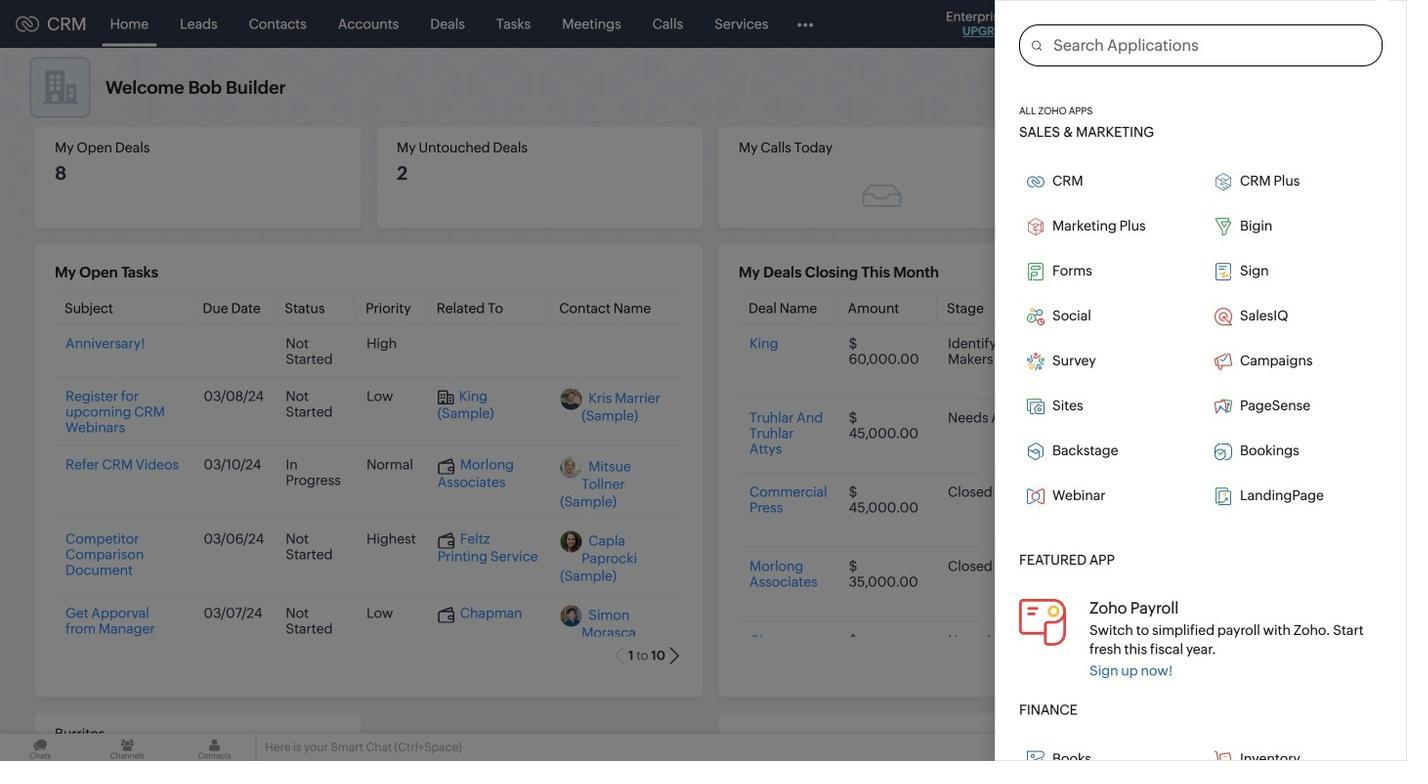 Task type: vqa. For each thing, say whether or not it's contained in the screenshot.
Create Menu icon
yes



Task type: locate. For each thing, give the bounding box(es) containing it.
signals element
[[1151, 0, 1188, 48]]

create menu image
[[1075, 12, 1100, 36]]

profile element
[[1308, 0, 1362, 47]]

profile image
[[1319, 8, 1351, 40]]



Task type: describe. For each thing, give the bounding box(es) containing it.
chats image
[[0, 734, 80, 761]]

signals image
[[1163, 16, 1177, 32]]

search image
[[1123, 16, 1140, 32]]

create menu element
[[1063, 0, 1111, 47]]

contacts image
[[174, 734, 255, 761]]

zoho payroll image
[[1019, 599, 1066, 646]]

Search Applications text field
[[1042, 25, 1382, 65]]

channels image
[[87, 734, 168, 761]]

search element
[[1111, 0, 1151, 48]]

calendar image
[[1200, 16, 1217, 32]]

logo image
[[16, 16, 39, 32]]



